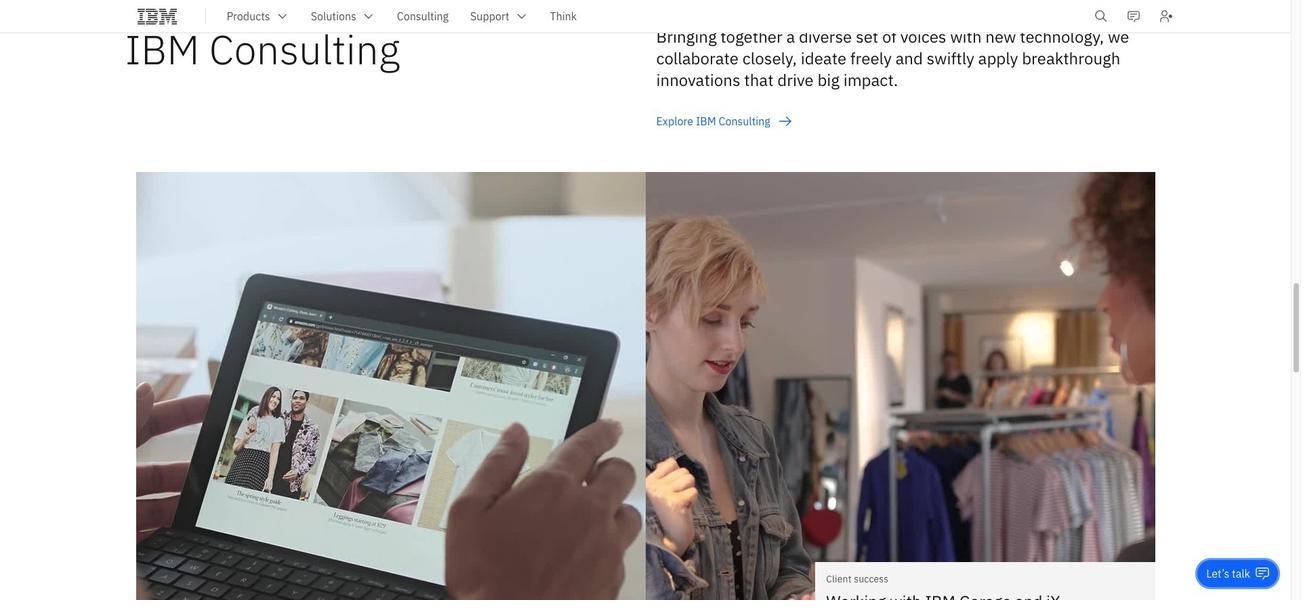 Task type: describe. For each thing, give the bounding box(es) containing it.
let's talk element
[[1207, 567, 1251, 582]]



Task type: vqa. For each thing, say whether or not it's contained in the screenshot.
Let'S Talk element
yes



